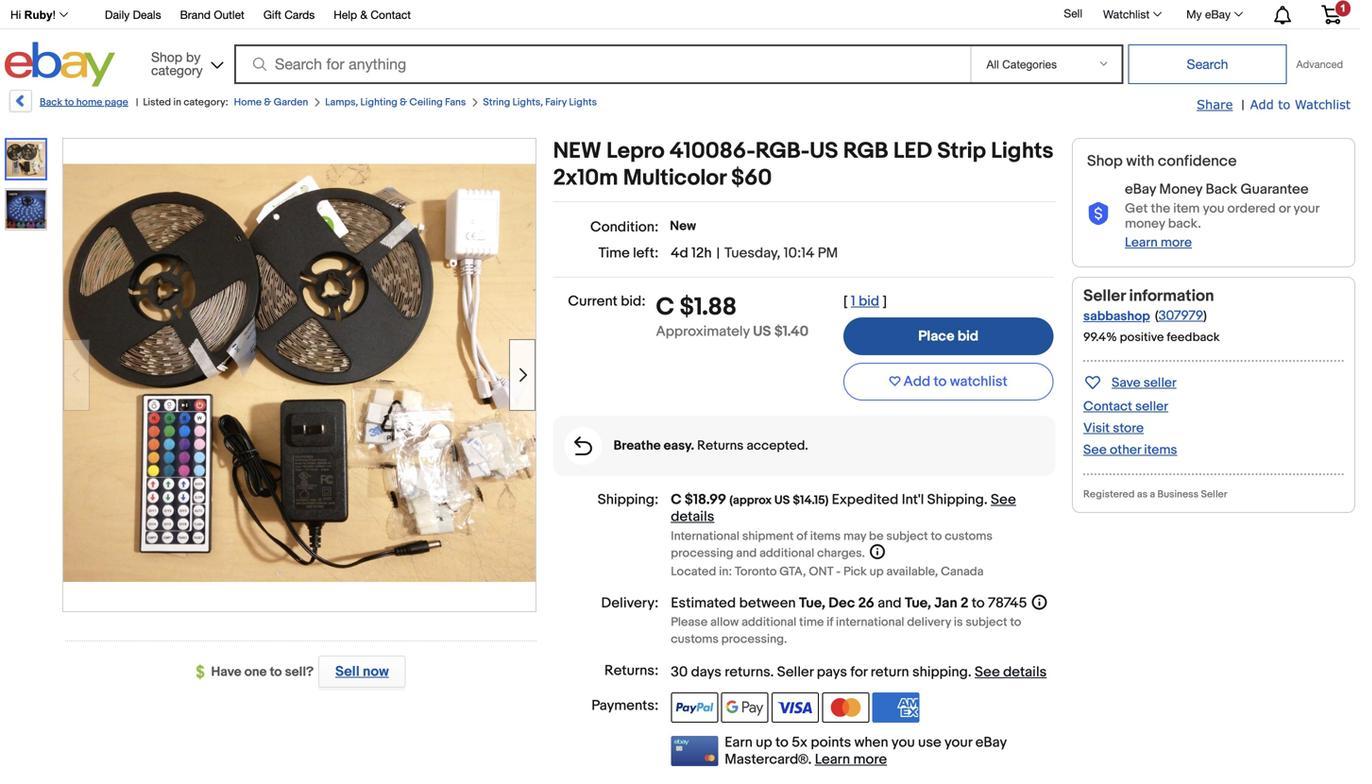 Task type: describe. For each thing, give the bounding box(es) containing it.
picture 2 of 2 image
[[6, 189, 46, 230]]

you inside ebay money back guarantee get the item you ordered or your money back. learn more
[[1203, 201, 1225, 217]]

c for $18.99
[[671, 491, 682, 508]]

shop with confidence
[[1087, 152, 1237, 171]]

$60
[[731, 165, 772, 192]]

1 bid link
[[851, 293, 880, 310]]

to inside international shipment of items may be subject to customs processing and additional charges.
[[931, 529, 942, 544]]

payments:
[[592, 697, 659, 714]]

see other items link
[[1084, 442, 1178, 458]]

customs inside international shipment of items may be subject to customs processing and additional charges.
[[945, 529, 993, 544]]

items inside contact seller visit store see other items
[[1144, 442, 1178, 458]]

78745
[[988, 595, 1027, 612]]

in:
[[719, 565, 732, 579]]

see inside see details
[[991, 491, 1016, 508]]

feedback
[[1167, 330, 1220, 345]]

99.4%
[[1084, 330, 1117, 345]]

gift cards link
[[263, 5, 315, 26]]

left:
[[633, 245, 659, 262]]

lights inside new lepro 410086-rgb-us rgb led strip lights 2x10m multicolor $60
[[991, 138, 1054, 165]]

my
[[1187, 8, 1202, 21]]

string lights, fairy lights link
[[483, 96, 597, 109]]

charges.
[[817, 546, 865, 561]]

to left home
[[65, 96, 74, 109]]

daily deals
[[105, 8, 161, 21]]

shop by category banner
[[0, 0, 1356, 92]]

save seller button
[[1084, 371, 1177, 393]]

help & contact
[[334, 8, 411, 21]]

breathe easy. returns accepted.
[[614, 438, 808, 454]]

money
[[1160, 181, 1203, 198]]

bid inside button
[[958, 328, 979, 345]]

category
[[151, 62, 203, 78]]

estimated
[[671, 595, 736, 612]]

additional inside international shipment of items may be subject to customs processing and additional charges.
[[760, 546, 815, 561]]

26
[[858, 595, 875, 612]]

410086-
[[670, 138, 756, 165]]

subject inside please allow additional time if international delivery is subject to customs processing.
[[966, 615, 1008, 630]]

time
[[799, 615, 824, 630]]

1 inside main content
[[851, 293, 856, 310]]

approximately
[[656, 323, 750, 340]]

1 link
[[1310, 0, 1353, 27]]

help
[[334, 8, 357, 21]]

advanced link
[[1287, 45, 1353, 83]]

money
[[1125, 216, 1166, 232]]

2 horizontal spatial .
[[984, 491, 988, 508]]

pays
[[817, 664, 848, 681]]

new lepro 410086-rgb-us rgb led strip lights 2x10m multicolor $60 - picture 1 of 2 image
[[63, 164, 536, 582]]

of
[[797, 529, 808, 544]]

current
[[568, 293, 618, 310]]

returns
[[697, 438, 744, 454]]

back inside "back to home page" link
[[40, 96, 62, 109]]

c $1.88 main content
[[553, 138, 1056, 768]]

Search for anything text field
[[237, 46, 967, 82]]

add inside button
[[904, 373, 931, 390]]

earn
[[725, 734, 753, 751]]

to inside please allow additional time if international delivery is subject to customs processing.
[[1010, 615, 1022, 630]]

seller for save
[[1144, 375, 1177, 391]]

2 horizontal spatial &
[[400, 96, 407, 109]]

add to watchlist button
[[844, 363, 1054, 401]]

shop for shop by category
[[151, 49, 182, 65]]

watchlist inside account navigation
[[1104, 8, 1150, 21]]

pick
[[844, 565, 867, 579]]

5x
[[792, 734, 808, 751]]

12h
[[692, 245, 712, 262]]

breathe
[[614, 438, 661, 454]]

4d 12h | tuesday, 10:14 pm
[[671, 245, 838, 262]]

brand outlet
[[180, 8, 245, 21]]

store
[[1113, 420, 1144, 436]]

details inside see details
[[671, 508, 715, 525]]

c $18.99 (approx us $14.15) expedited int'l shipping .
[[671, 491, 991, 508]]

dec
[[829, 595, 855, 612]]

please allow additional time if international delivery is subject to customs processing.
[[671, 615, 1022, 647]]

up inside earn up to 5x points when you use your ebay mastercard®.
[[756, 734, 773, 751]]

sell now
[[335, 663, 389, 680]]

see inside contact seller visit store see other items
[[1084, 442, 1107, 458]]

ebay mastercard image
[[671, 736, 718, 766]]

save seller
[[1112, 375, 1177, 391]]

my ebay link
[[1176, 3, 1252, 26]]

2 vertical spatial see
[[975, 664, 1000, 681]]

processing.
[[722, 632, 787, 647]]

seller information sabbashop ( 307979 ) 99.4% positive feedback
[[1084, 286, 1220, 345]]

ebay money back guarantee get the item you ordered or your money back. learn more
[[1125, 181, 1320, 251]]

delivery:
[[601, 595, 659, 612]]

307979 link
[[1159, 308, 1204, 324]]

bid:
[[621, 293, 646, 310]]

or
[[1279, 201, 1291, 217]]

watchlist inside share | add to watchlist
[[1295, 97, 1351, 111]]

please
[[671, 615, 708, 630]]

2 tue, from the left
[[905, 595, 932, 612]]

easy.
[[664, 438, 695, 454]]

add inside share | add to watchlist
[[1251, 97, 1274, 111]]

lamps, lighting & ceiling fans link
[[325, 96, 466, 109]]

| inside share | add to watchlist
[[1242, 97, 1245, 113]]

see details link for expedited int'l shipping
[[671, 491, 1016, 525]]

lamps,
[[325, 96, 358, 109]]

visit store link
[[1084, 420, 1144, 436]]

[
[[844, 293, 848, 310]]

307979
[[1159, 308, 1204, 324]]

to right 2
[[972, 595, 985, 612]]

1 vertical spatial details
[[1003, 664, 1047, 681]]

current bid:
[[568, 293, 646, 310]]

returns:
[[605, 662, 659, 679]]

dollar sign image
[[196, 665, 211, 680]]

seller for contact
[[1136, 399, 1169, 415]]

add to watchlist link
[[1251, 96, 1351, 113]]

subject inside international shipment of items may be subject to customs processing and additional charges.
[[887, 529, 928, 544]]

shop by category button
[[143, 42, 228, 83]]

shop by category
[[151, 49, 203, 78]]

points
[[811, 734, 852, 751]]

us for $1.88
[[753, 323, 771, 340]]

contact seller visit store see other items
[[1084, 399, 1178, 458]]

have one to sell?
[[211, 664, 314, 680]]

watchlist
[[950, 373, 1008, 390]]

page
[[105, 96, 128, 109]]

[ 1 bid ]
[[844, 293, 887, 310]]

new
[[553, 138, 602, 165]]

customs inside please allow additional time if international delivery is subject to customs processing.
[[671, 632, 719, 647]]

sell for sell now
[[335, 663, 360, 680]]

string
[[483, 96, 510, 109]]

0 horizontal spatial lights
[[569, 96, 597, 109]]

1 horizontal spatial and
[[878, 595, 902, 612]]

shipping:
[[598, 491, 659, 508]]

hi
[[10, 9, 21, 21]]

located
[[671, 565, 717, 579]]

1 horizontal spatial .
[[968, 664, 972, 681]]

cards
[[285, 8, 315, 21]]

int'l
[[902, 491, 924, 508]]

outlet
[[214, 8, 245, 21]]



Task type: vqa. For each thing, say whether or not it's contained in the screenshot.
the 8.5 checkbox
no



Task type: locate. For each thing, give the bounding box(es) containing it.
add to watchlist
[[904, 373, 1008, 390]]

0 horizontal spatial you
[[892, 734, 915, 751]]

& for help
[[360, 8, 368, 21]]

a
[[1150, 488, 1156, 501]]

the
[[1151, 201, 1171, 217]]

lamps, lighting & ceiling fans
[[325, 96, 466, 109]]

None submit
[[1129, 44, 1287, 84]]

1 horizontal spatial 1
[[1341, 2, 1346, 14]]

& for home
[[264, 96, 271, 109]]

subject right is
[[966, 615, 1008, 630]]

lighting
[[360, 96, 398, 109]]

0 vertical spatial additional
[[760, 546, 815, 561]]

category:
[[184, 96, 228, 109]]

1 vertical spatial seller
[[1136, 399, 1169, 415]]

1 horizontal spatial sell
[[1064, 7, 1083, 20]]

30 days returns . seller pays for return shipping . see details
[[671, 664, 1047, 681]]

ebay inside account navigation
[[1205, 8, 1231, 21]]

1 vertical spatial back
[[1206, 181, 1238, 198]]

1 vertical spatial c
[[671, 491, 682, 508]]

ebay up get
[[1125, 181, 1156, 198]]

1 horizontal spatial customs
[[945, 529, 993, 544]]

seller inside c $1.88 main content
[[777, 664, 814, 681]]

0 horizontal spatial &
[[264, 96, 271, 109]]

0 horizontal spatial subject
[[887, 529, 928, 544]]

with
[[1127, 152, 1155, 171]]

seller for registered as a business seller
[[1201, 488, 1228, 501]]

sell link
[[1056, 7, 1091, 20]]

c inside c $1.88 approximately us $1.40
[[656, 293, 675, 322]]

1 vertical spatial 1
[[851, 293, 856, 310]]

seller for 30 days returns . seller pays for return shipping . see details
[[777, 664, 814, 681]]

| right share button
[[1242, 97, 1245, 113]]

lepro
[[607, 138, 665, 165]]

1 vertical spatial seller
[[1201, 488, 1228, 501]]

between
[[739, 595, 796, 612]]

0 horizontal spatial details
[[671, 508, 715, 525]]

ebay right my
[[1205, 8, 1231, 21]]

more
[[1161, 235, 1192, 251]]

additional up gta,
[[760, 546, 815, 561]]

0 horizontal spatial tue,
[[799, 595, 826, 612]]

allow
[[711, 615, 739, 630]]

sell
[[1064, 7, 1083, 20], [335, 663, 360, 680]]

. down processing.
[[771, 664, 774, 681]]

additional inside please allow additional time if international delivery is subject to customs processing.
[[742, 615, 797, 630]]

0 vertical spatial your
[[1294, 201, 1320, 217]]

led
[[894, 138, 933, 165]]

see
[[1084, 442, 1107, 458], [991, 491, 1016, 508], [975, 664, 1000, 681]]

registered
[[1084, 488, 1135, 501]]

0 horizontal spatial shop
[[151, 49, 182, 65]]

ebay right the use
[[976, 734, 1007, 751]]

see right shipping
[[991, 491, 1016, 508]]

with details__icon image inside c $1.88 main content
[[575, 437, 592, 455]]

and right 26
[[878, 595, 902, 612]]

item
[[1174, 201, 1200, 217]]

0 vertical spatial items
[[1144, 442, 1178, 458]]

you inside earn up to 5x points when you use your ebay mastercard®.
[[892, 734, 915, 751]]

picture 1 of 2 image
[[7, 140, 45, 179]]

1 vertical spatial up
[[756, 734, 773, 751]]

your right or
[[1294, 201, 1320, 217]]

and inside international shipment of items may be subject to customs processing and additional charges.
[[736, 546, 757, 561]]

to inside share | add to watchlist
[[1279, 97, 1291, 111]]

my ebay
[[1187, 8, 1231, 21]]

1 horizontal spatial &
[[360, 8, 368, 21]]

lights right strip
[[991, 138, 1054, 165]]

contact seller link
[[1084, 399, 1169, 415]]

1 horizontal spatial tue,
[[905, 595, 932, 612]]

seller right the "business"
[[1201, 488, 1228, 501]]

1 horizontal spatial contact
[[1084, 399, 1133, 415]]

0 vertical spatial see
[[1084, 442, 1107, 458]]

to down shipping
[[931, 529, 942, 544]]

seller
[[1084, 286, 1126, 306], [1201, 488, 1228, 501], [777, 664, 814, 681]]

home & garden
[[234, 96, 308, 109]]

subject right be at the right bottom of page
[[887, 529, 928, 544]]

jan
[[935, 595, 958, 612]]

1 horizontal spatial lights
[[991, 138, 1054, 165]]

0 vertical spatial back
[[40, 96, 62, 109]]

1 vertical spatial your
[[945, 734, 973, 751]]

1 horizontal spatial bid
[[958, 328, 979, 345]]

ebay inside earn up to 5x points when you use your ebay mastercard®.
[[976, 734, 1007, 751]]

1 horizontal spatial watchlist
[[1295, 97, 1351, 111]]

| listed in category:
[[136, 96, 228, 109]]

1 up advanced link
[[1341, 2, 1346, 14]]

1 right [
[[851, 293, 856, 310]]

to down 78745
[[1010, 615, 1022, 630]]

deals
[[133, 8, 161, 21]]

you left the use
[[892, 734, 915, 751]]

0 vertical spatial shop
[[151, 49, 182, 65]]

positive
[[1120, 330, 1164, 345]]

canada
[[941, 565, 984, 579]]

us left rgb
[[810, 138, 839, 165]]

you right item
[[1203, 201, 1225, 217]]

google pay image
[[721, 693, 769, 723]]

| left listed
[[136, 96, 138, 109]]

| right 12h
[[717, 245, 720, 262]]

one
[[244, 664, 267, 680]]

0 vertical spatial lights
[[569, 96, 597, 109]]

get
[[1125, 201, 1148, 217]]

back to home page
[[40, 96, 128, 109]]

us left $1.40
[[753, 323, 771, 340]]

master card image
[[822, 693, 870, 723]]

1 horizontal spatial with details__icon image
[[1087, 202, 1110, 226]]

0 horizontal spatial up
[[756, 734, 773, 751]]

1 inside account navigation
[[1341, 2, 1346, 14]]

1 vertical spatial items
[[810, 529, 841, 544]]

c right bid:
[[656, 293, 675, 322]]

1 vertical spatial customs
[[671, 632, 719, 647]]

shop
[[151, 49, 182, 65], [1087, 152, 1123, 171]]

paypal image
[[671, 693, 718, 723]]

see right shipping at the bottom right
[[975, 664, 1000, 681]]

1 vertical spatial and
[[878, 595, 902, 612]]

sell inside account navigation
[[1064, 7, 1083, 20]]

use
[[918, 734, 942, 751]]

c
[[656, 293, 675, 322], [671, 491, 682, 508]]

0 vertical spatial us
[[810, 138, 839, 165]]

0 horizontal spatial us
[[753, 323, 771, 340]]

0 vertical spatial up
[[870, 565, 884, 579]]

customs down please
[[671, 632, 719, 647]]

rgb
[[844, 138, 889, 165]]

0 vertical spatial watchlist
[[1104, 8, 1150, 21]]

1 horizontal spatial ebay
[[1125, 181, 1156, 198]]

see details
[[671, 491, 1016, 525]]

back left home
[[40, 96, 62, 109]]

$1.40
[[775, 323, 809, 340]]

back.
[[1168, 216, 1202, 232]]

1 vertical spatial see details link
[[975, 664, 1047, 681]]

items right other
[[1144, 442, 1178, 458]]

2 vertical spatial us
[[775, 493, 790, 508]]

with details__icon image left get
[[1087, 202, 1110, 226]]

0 vertical spatial details
[[671, 508, 715, 525]]

1 horizontal spatial add
[[1251, 97, 1274, 111]]

contact inside contact seller visit store see other items
[[1084, 399, 1133, 415]]

customs
[[945, 529, 993, 544], [671, 632, 719, 647]]

ordered
[[1228, 201, 1276, 217]]

back to home page link
[[8, 90, 128, 119]]

us left $14.15)
[[775, 493, 790, 508]]

10:14
[[784, 245, 815, 262]]

tue,
[[799, 595, 826, 612], [905, 595, 932, 612]]

1 vertical spatial contact
[[1084, 399, 1133, 415]]

1 vertical spatial see
[[991, 491, 1016, 508]]

and up toronto
[[736, 546, 757, 561]]

sell for sell
[[1064, 7, 1083, 20]]

seller inside seller information sabbashop ( 307979 ) 99.4% positive feedback
[[1084, 286, 1126, 306]]

us for $18.99
[[775, 493, 790, 508]]

with details__icon image left breathe
[[575, 437, 592, 455]]

seller down save seller
[[1136, 399, 1169, 415]]

0 vertical spatial customs
[[945, 529, 993, 544]]

0 vertical spatial seller
[[1084, 286, 1126, 306]]

customs up canada
[[945, 529, 993, 544]]

your inside ebay money back guarantee get the item you ordered or your money back. learn more
[[1294, 201, 1320, 217]]

0 vertical spatial c
[[656, 293, 675, 322]]

c left $18.99
[[671, 491, 682, 508]]

us inside c $1.88 approximately us $1.40
[[753, 323, 771, 340]]

see details link down 78745
[[975, 664, 1047, 681]]

0 horizontal spatial and
[[736, 546, 757, 561]]

0 horizontal spatial 1
[[851, 293, 856, 310]]

tuesday,
[[725, 245, 781, 262]]

seller inside contact seller visit store see other items
[[1136, 399, 1169, 415]]

home & garden link
[[234, 96, 308, 109]]

watchlist right the sell link
[[1104, 8, 1150, 21]]

now
[[363, 663, 389, 680]]

.
[[984, 491, 988, 508], [771, 664, 774, 681], [968, 664, 972, 681]]

0 horizontal spatial watchlist
[[1104, 8, 1150, 21]]

new
[[670, 218, 696, 234]]

c for $1.88
[[656, 293, 675, 322]]

place
[[919, 328, 955, 345]]

1 horizontal spatial shop
[[1087, 152, 1123, 171]]

$18.99
[[685, 491, 727, 508]]

delivery
[[907, 615, 951, 630]]

bid right place
[[958, 328, 979, 345]]

1 horizontal spatial up
[[870, 565, 884, 579]]

visit
[[1084, 420, 1110, 436]]

1 vertical spatial ebay
[[1125, 181, 1156, 198]]

seller right save
[[1144, 375, 1177, 391]]

international
[[671, 529, 740, 544]]

. right int'l
[[984, 491, 988, 508]]

1 vertical spatial lights
[[991, 138, 1054, 165]]

items
[[1144, 442, 1178, 458], [810, 529, 841, 544]]

& left ceiling
[[400, 96, 407, 109]]

0 horizontal spatial ebay
[[976, 734, 1007, 751]]

up right earn
[[756, 734, 773, 751]]

save
[[1112, 375, 1141, 391]]

0 vertical spatial 1
[[1341, 2, 1346, 14]]

1 vertical spatial subject
[[966, 615, 1008, 630]]

see details link for seller pays for return shipping
[[975, 664, 1047, 681]]

add right "share"
[[1251, 97, 1274, 111]]

tue, up time
[[799, 595, 826, 612]]

30
[[671, 664, 688, 681]]

sell now link
[[314, 656, 406, 688]]

0 horizontal spatial with details__icon image
[[575, 437, 592, 455]]

. down 2
[[968, 664, 972, 681]]

seller
[[1144, 375, 1177, 391], [1136, 399, 1169, 415]]

tue, up delivery
[[905, 595, 932, 612]]

1 vertical spatial shop
[[1087, 152, 1123, 171]]

0 horizontal spatial customs
[[671, 632, 719, 647]]

&
[[360, 8, 368, 21], [264, 96, 271, 109], [400, 96, 407, 109]]

1 vertical spatial bid
[[958, 328, 979, 345]]

with details__icon image
[[1087, 202, 1110, 226], [575, 437, 592, 455]]

ont
[[809, 565, 834, 579]]

1 vertical spatial us
[[753, 323, 771, 340]]

0 vertical spatial bid
[[859, 293, 880, 310]]

0 vertical spatial ebay
[[1205, 8, 1231, 21]]

none submit inside shop by category banner
[[1129, 44, 1287, 84]]

us
[[810, 138, 839, 165], [753, 323, 771, 340], [775, 493, 790, 508]]

sell left now
[[335, 663, 360, 680]]

visa image
[[772, 693, 819, 723]]

back inside ebay money back guarantee get the item you ordered or your money back. learn more
[[1206, 181, 1238, 198]]

details down 78745
[[1003, 664, 1047, 681]]

]
[[883, 293, 887, 310]]

1 horizontal spatial subject
[[966, 615, 1008, 630]]

us inside new lepro 410086-rgb-us rgb led strip lights 2x10m multicolor $60
[[810, 138, 839, 165]]

0 vertical spatial contact
[[371, 8, 411, 21]]

1 horizontal spatial your
[[1294, 201, 1320, 217]]

with details__icon image for ebay money back guarantee
[[1087, 202, 1110, 226]]

0 horizontal spatial .
[[771, 664, 774, 681]]

share | add to watchlist
[[1197, 97, 1351, 113]]

your right the use
[[945, 734, 973, 751]]

1 vertical spatial sell
[[335, 663, 360, 680]]

items inside international shipment of items may be subject to customs processing and additional charges.
[[810, 529, 841, 544]]

2 horizontal spatial |
[[1242, 97, 1245, 113]]

shop for shop with confidence
[[1087, 152, 1123, 171]]

1 tue, from the left
[[799, 595, 826, 612]]

to left 5x
[[776, 734, 789, 751]]

for
[[851, 664, 868, 681]]

contact up visit store link
[[1084, 399, 1133, 415]]

& right help
[[360, 8, 368, 21]]

sabbashop
[[1084, 308, 1151, 324]]

lights right fairy
[[569, 96, 597, 109]]

$1.88
[[680, 293, 737, 322]]

by
[[186, 49, 201, 65]]

0 horizontal spatial add
[[904, 373, 931, 390]]

!
[[53, 9, 56, 21]]

to down advanced link
[[1279, 97, 1291, 111]]

add down place
[[904, 373, 931, 390]]

up right pick
[[870, 565, 884, 579]]

0 vertical spatial and
[[736, 546, 757, 561]]

sell left watchlist link at the top right of the page
[[1064, 7, 1083, 20]]

to inside earn up to 5x points when you use your ebay mastercard®.
[[776, 734, 789, 751]]

details up international
[[671, 508, 715, 525]]

returns
[[725, 664, 771, 681]]

1 vertical spatial you
[[892, 734, 915, 751]]

when
[[855, 734, 889, 751]]

international
[[836, 615, 905, 630]]

watchlist down advanced link
[[1295, 97, 1351, 111]]

ebay inside ebay money back guarantee get the item you ordered or your money back. learn more
[[1125, 181, 1156, 198]]

expedited
[[832, 491, 899, 508]]

0 vertical spatial seller
[[1144, 375, 1177, 391]]

multicolor
[[623, 165, 726, 192]]

1 horizontal spatial you
[[1203, 201, 1225, 217]]

2 horizontal spatial us
[[810, 138, 839, 165]]

with details__icon image for breathe easy.
[[575, 437, 592, 455]]

seller up visa image
[[777, 664, 814, 681]]

account navigation
[[0, 0, 1356, 29]]

1 vertical spatial with details__icon image
[[575, 437, 592, 455]]

contact right help
[[371, 8, 411, 21]]

& right home
[[264, 96, 271, 109]]

shop left with
[[1087, 152, 1123, 171]]

0 horizontal spatial |
[[136, 96, 138, 109]]

1 horizontal spatial details
[[1003, 664, 1047, 681]]

gift
[[263, 8, 281, 21]]

1 vertical spatial watchlist
[[1295, 97, 1351, 111]]

help & contact link
[[334, 5, 411, 26]]

to left watchlist
[[934, 373, 947, 390]]

shop inside shop by category
[[151, 49, 182, 65]]

2 vertical spatial ebay
[[976, 734, 1007, 751]]

your inside earn up to 5x points when you use your ebay mastercard®.
[[945, 734, 973, 751]]

items up 'charges.' in the right bottom of the page
[[810, 529, 841, 544]]

seller up sabbashop on the right top of the page
[[1084, 286, 1126, 306]]

hi ruby !
[[10, 9, 56, 21]]

see details link up 'may'
[[671, 491, 1016, 525]]

| inside c $1.88 main content
[[717, 245, 720, 262]]

0 horizontal spatial items
[[810, 529, 841, 544]]

contact inside account navigation
[[371, 8, 411, 21]]

0 horizontal spatial seller
[[777, 664, 814, 681]]

1 horizontal spatial seller
[[1084, 286, 1126, 306]]

0 vertical spatial with details__icon image
[[1087, 202, 1110, 226]]

additional down between on the right
[[742, 615, 797, 630]]

1 horizontal spatial items
[[1144, 442, 1178, 458]]

to inside button
[[934, 373, 947, 390]]

2x10m
[[553, 165, 618, 192]]

american express image
[[873, 693, 920, 723]]

0 vertical spatial sell
[[1064, 7, 1083, 20]]

toronto
[[735, 565, 777, 579]]

2 horizontal spatial seller
[[1201, 488, 1228, 501]]

2 vertical spatial seller
[[777, 664, 814, 681]]

bid left ]
[[859, 293, 880, 310]]

& inside account navigation
[[360, 8, 368, 21]]

back up ordered in the right top of the page
[[1206, 181, 1238, 198]]

shop left by
[[151, 49, 182, 65]]

0 horizontal spatial bid
[[859, 293, 880, 310]]

1 horizontal spatial back
[[1206, 181, 1238, 198]]

seller inside save seller button
[[1144, 375, 1177, 391]]

see down visit
[[1084, 442, 1107, 458]]

us inside c $18.99 (approx us $14.15) expedited int'l shipping .
[[775, 493, 790, 508]]

0 vertical spatial see details link
[[671, 491, 1016, 525]]

to right 'one'
[[270, 664, 282, 680]]

2
[[961, 595, 969, 612]]

0 vertical spatial you
[[1203, 201, 1225, 217]]



